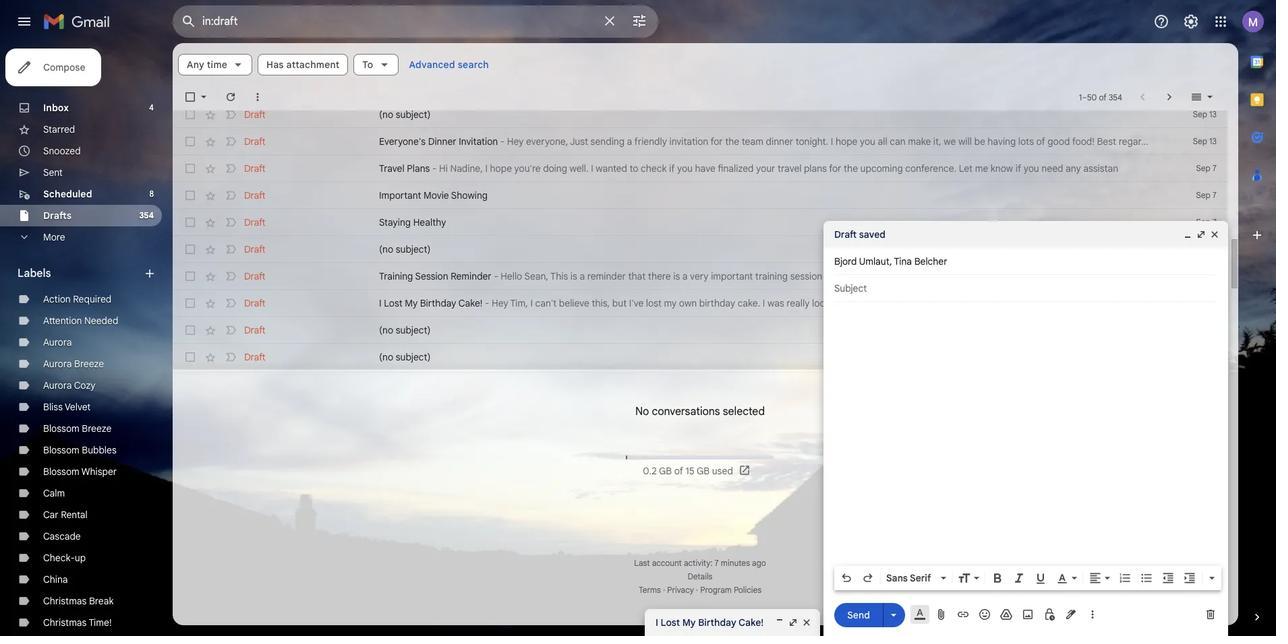 Task type: vqa. For each thing, say whether or not it's contained in the screenshot.
cake! to the top
yes



Task type: locate. For each thing, give the bounding box(es) containing it.
used
[[712, 465, 733, 477]]

the left upcoming on the right of page
[[844, 163, 858, 175]]

more
[[43, 231, 65, 244]]

my for i lost my birthday cake! - hey tim, i can't believe this, but i've lost my own birthday cake. i was really looking forward to enjoying it too! can you help me find it by any chance? best
[[405, 297, 418, 310]]

more formatting options image
[[1205, 572, 1219, 586]]

8
[[149, 189, 154, 199]]

selected
[[723, 405, 765, 419]]

breeze for blossom breeze
[[82, 423, 112, 435]]

my for i lost my birthday cake!
[[683, 617, 696, 629]]

dinner
[[428, 136, 456, 148]]

- down reminder
[[485, 297, 489, 310]]

1 horizontal spatial is
[[673, 271, 680, 283]]

1 vertical spatial blossom
[[43, 445, 79, 457]]

0 vertical spatial best
[[1097, 136, 1117, 148]]

sep for 1st row
[[1193, 109, 1208, 119]]

0 horizontal spatial gb
[[659, 465, 672, 477]]

blossom for blossom whisper
[[43, 466, 79, 478]]

looking
[[812, 297, 843, 310]]

birthday down program
[[698, 617, 736, 629]]

1 horizontal spatial ·
[[696, 586, 698, 596]]

1
[[1079, 92, 1082, 102]]

0 vertical spatial cake!
[[459, 297, 483, 310]]

0 vertical spatial hey
[[507, 136, 524, 148]]

3 (no subject) link from the top
[[379, 324, 1154, 337]]

0 vertical spatial 354
[[1109, 92, 1123, 102]]

blossom breeze link
[[43, 423, 112, 435]]

refresh image
[[224, 90, 237, 104]]

of
[[1099, 92, 1107, 102], [1037, 136, 1045, 148], [674, 465, 683, 477]]

more options image
[[1089, 608, 1097, 622]]

to right forward
[[881, 297, 890, 310]]

0 vertical spatial aurora
[[43, 337, 72, 349]]

2 13 from the top
[[1210, 136, 1217, 146]]

insert files using drive image
[[1000, 608, 1013, 622]]

1 vertical spatial christmas
[[43, 617, 87, 629]]

1 horizontal spatial hope
[[836, 136, 858, 148]]

assistan
[[1084, 163, 1119, 175]]

0 horizontal spatial for
[[711, 136, 723, 148]]

7 for staying healthy
[[1213, 217, 1217, 227]]

hope
[[836, 136, 858, 148], [490, 163, 512, 175]]

best right chance?
[[1128, 297, 1147, 310]]

any right by at the top right
[[1071, 297, 1086, 310]]

1 13 from the top
[[1210, 109, 1217, 119]]

program
[[700, 586, 732, 596]]

me right let
[[975, 163, 988, 175]]

finalized
[[718, 163, 754, 175]]

for right invitation
[[711, 136, 723, 148]]

4 (no subject) link from the top
[[379, 351, 1154, 364]]

0 horizontal spatial ·
[[663, 586, 665, 596]]

scheduled link
[[43, 188, 92, 200]]

aurora for aurora link
[[43, 337, 72, 349]]

if right know
[[1016, 163, 1021, 175]]

1 horizontal spatial lost
[[661, 617, 680, 629]]

1 sep 13 from the top
[[1193, 109, 1217, 119]]

aurora breeze link
[[43, 358, 104, 370]]

2 · from the left
[[696, 586, 698, 596]]

sep 13 down toggle split pane mode "icon"
[[1193, 109, 1217, 119]]

1 horizontal spatial best
[[1097, 136, 1117, 148]]

minimize image
[[1183, 229, 1193, 240]]

1 · from the left
[[663, 586, 665, 596]]

can
[[890, 136, 906, 148]]

2 row from the top
[[173, 128, 1228, 155]]

(no subject) link for 5th row from the bottom
[[379, 243, 1154, 256]]

1 horizontal spatial if
[[1016, 163, 1021, 175]]

1 vertical spatial regards,
[[969, 271, 1005, 283]]

0 horizontal spatial is
[[571, 271, 577, 283]]

of for 0.2 gb of 15 gb used
[[674, 465, 683, 477]]

0 vertical spatial hope
[[836, 136, 858, 148]]

1 subject) from the top
[[396, 109, 431, 121]]

sep 7 for (no subject)
[[1196, 244, 1217, 254]]

1 vertical spatial the
[[844, 163, 858, 175]]

3 blossom from the top
[[43, 466, 79, 478]]

0 horizontal spatial if
[[669, 163, 675, 175]]

4 (no subject) from the top
[[379, 351, 431, 364]]

by
[[1058, 297, 1069, 310]]

lost for i lost my birthday cake! - hey tim, i can't believe this, but i've lost my own birthday cake. i was really looking forward to enjoying it too! can you help me find it by any chance? best
[[384, 297, 403, 310]]

1 horizontal spatial a
[[627, 136, 632, 148]]

birthday inside the no conversations selected main content
[[420, 297, 456, 310]]

(no subject) for first not important switch from the bottom of the the no conversations selected main content
[[379, 351, 431, 364]]

time
[[207, 59, 227, 71]]

sep 13 right mar
[[1193, 136, 1217, 146]]

1 aurora from the top
[[43, 337, 72, 349]]

0 vertical spatial breeze
[[74, 358, 104, 370]]

aurora
[[43, 337, 72, 349], [43, 358, 72, 370], [43, 380, 72, 392]]

know
[[991, 163, 1013, 175]]

to left "check"
[[630, 163, 638, 175]]

1 christmas from the top
[[43, 596, 87, 608]]

compose button
[[5, 49, 102, 86]]

christmas time! link
[[43, 617, 112, 629]]

0 horizontal spatial hope
[[490, 163, 512, 175]]

2 aurora from the top
[[43, 358, 72, 370]]

0 vertical spatial lost
[[384, 297, 403, 310]]

0 horizontal spatial it
[[931, 297, 936, 310]]

- left hi
[[432, 163, 437, 175]]

lost down "privacy"
[[661, 617, 680, 629]]

details link
[[688, 572, 713, 582]]

cake! left minimize icon
[[739, 617, 764, 629]]

0.2
[[643, 465, 657, 477]]

cake! down reminder
[[459, 297, 483, 310]]

4 row from the top
[[173, 182, 1228, 209]]

of for 1 50 of 354
[[1099, 92, 1107, 102]]

2 blossom from the top
[[43, 445, 79, 457]]

your
[[756, 163, 775, 175]]

minimize image
[[774, 618, 785, 629]]

pop out image left close image
[[1196, 229, 1207, 240]]

training
[[755, 271, 788, 283]]

have
[[695, 163, 716, 175]]

it
[[931, 297, 936, 310], [1050, 297, 1056, 310]]

me down subject field
[[1016, 297, 1029, 310]]

you left need
[[1024, 163, 1039, 175]]

christmas
[[43, 596, 87, 608], [43, 617, 87, 629]]

None search field
[[173, 5, 658, 38]]

has attachment
[[267, 59, 340, 71]]

sep for 4th row from the bottom
[[1196, 271, 1211, 281]]

check-up
[[43, 552, 86, 565]]

if
[[669, 163, 675, 175], [1016, 163, 1021, 175]]

snoozed link
[[43, 145, 81, 157]]

0 vertical spatial the
[[725, 136, 739, 148]]

1 vertical spatial hey
[[492, 297, 508, 310]]

tim,
[[510, 297, 528, 310]]

help
[[995, 297, 1014, 310]]

to
[[362, 59, 373, 71]]

a right this at top left
[[580, 271, 585, 283]]

lost
[[384, 297, 403, 310], [661, 617, 680, 629]]

2 vertical spatial aurora
[[43, 380, 72, 392]]

2 subject) from the top
[[396, 244, 431, 256]]

3 sep 7 from the top
[[1196, 217, 1217, 227]]

the left team
[[725, 136, 739, 148]]

2 christmas from the top
[[43, 617, 87, 629]]

really
[[787, 297, 810, 310]]

0 horizontal spatial pop out image
[[788, 618, 799, 629]]

3 subject) from the top
[[396, 324, 431, 337]]

best right up!
[[948, 271, 967, 283]]

best right food! at the top right of page
[[1097, 136, 1117, 148]]

0 vertical spatial blossom
[[43, 423, 79, 435]]

gb right 0.2 on the bottom right of the page
[[659, 465, 672, 477]]

6 sep 7 from the top
[[1196, 298, 1217, 308]]

no conversations selected main content
[[173, 43, 1239, 626]]

aurora link
[[43, 337, 72, 349]]

354 right 50
[[1109, 92, 1123, 102]]

1 vertical spatial of
[[1037, 136, 1045, 148]]

1 vertical spatial aurora
[[43, 358, 72, 370]]

rental
[[61, 509, 88, 521]]

· down details 'link'
[[696, 586, 698, 596]]

is right "there"
[[673, 271, 680, 283]]

hope right 'tonight.'
[[836, 136, 858, 148]]

1 blossom from the top
[[43, 423, 79, 435]]

my down "privacy"
[[683, 617, 696, 629]]

1 horizontal spatial 354
[[1109, 92, 1123, 102]]

2 (no subject) from the top
[[379, 244, 431, 256]]

2 sep 7 from the top
[[1196, 190, 1217, 200]]

2 vertical spatial blossom
[[43, 466, 79, 478]]

1 (no subject) link from the top
[[379, 108, 1154, 121]]

sep for 5th row from the bottom
[[1196, 244, 1211, 254]]

(no subject) link for 2nd row from the bottom
[[379, 324, 1154, 337]]

if right "check"
[[669, 163, 675, 175]]

0 horizontal spatial birthday
[[420, 297, 456, 310]]

1 vertical spatial cake!
[[739, 617, 764, 629]]

lost down training
[[384, 297, 403, 310]]

1 vertical spatial breeze
[[82, 423, 112, 435]]

3 row from the top
[[173, 155, 1228, 182]]

pop out image left close icon
[[788, 618, 799, 629]]

it left by at the top right
[[1050, 297, 1056, 310]]

1 horizontal spatial it
[[1050, 297, 1056, 310]]

354 down 8
[[139, 210, 154, 221]]

redo ‪(⌘y)‬ image
[[861, 572, 875, 586]]

1 horizontal spatial for
[[829, 163, 841, 175]]

main menu image
[[16, 13, 32, 30]]

0 horizontal spatial 354
[[139, 210, 154, 221]]

1 vertical spatial to
[[881, 297, 890, 310]]

required
[[73, 293, 111, 306]]

4 not important switch from the top
[[224, 189, 237, 202]]

1 horizontal spatial me
[[1016, 297, 1029, 310]]

13
[[1210, 109, 1217, 119], [1210, 136, 1217, 146]]

pop out image
[[1196, 229, 1207, 240], [788, 618, 799, 629]]

whisper
[[81, 466, 117, 478]]

lots
[[1019, 136, 1034, 148]]

tab list
[[1239, 43, 1276, 588]]

cake! inside row
[[459, 297, 483, 310]]

terms link
[[639, 586, 661, 596]]

cake.
[[738, 297, 760, 310]]

a left very
[[683, 271, 688, 283]]

my inside row
[[405, 297, 418, 310]]

for right the plans
[[829, 163, 841, 175]]

0 horizontal spatial cake!
[[459, 297, 483, 310]]

conversations
[[652, 405, 720, 419]]

1 horizontal spatial pop out image
[[1196, 229, 1207, 240]]

christmas for christmas time!
[[43, 617, 87, 629]]

draft inside dialog
[[834, 229, 857, 241]]

formatting options toolbar
[[834, 567, 1222, 591]]

1 vertical spatial my
[[683, 617, 696, 629]]

1 sep 7 from the top
[[1196, 163, 1217, 173]]

0 horizontal spatial regards,
[[969, 271, 1005, 283]]

1 vertical spatial best
[[948, 271, 967, 283]]

my
[[664, 297, 677, 310]]

everyone's
[[379, 136, 426, 148]]

me
[[975, 163, 988, 175], [1016, 297, 1029, 310]]

3 aurora from the top
[[43, 380, 72, 392]]

pop out image inside draft saved dialog
[[1196, 229, 1207, 240]]

cascade
[[43, 531, 81, 543]]

1 if from the left
[[669, 163, 675, 175]]

indent more ‪(⌘])‬ image
[[1183, 572, 1197, 586]]

2 (no from the top
[[379, 244, 393, 256]]

0 vertical spatial for
[[711, 136, 723, 148]]

0 vertical spatial 13
[[1210, 109, 1217, 119]]

aurora for aurora cozy
[[43, 380, 72, 392]]

chance?
[[1089, 297, 1125, 310]]

serif
[[910, 573, 931, 585]]

christmas down china 'link'
[[43, 596, 87, 608]]

breeze up bubbles
[[82, 423, 112, 435]]

upcoming
[[861, 163, 903, 175]]

blossom
[[43, 423, 79, 435], [43, 445, 79, 457], [43, 466, 79, 478]]

activity:
[[684, 559, 713, 569]]

blossom for blossom breeze
[[43, 423, 79, 435]]

sans serif option
[[884, 572, 938, 586]]

advanced search options image
[[626, 7, 653, 34]]

i right nadine,
[[485, 163, 488, 175]]

a for reminder
[[580, 271, 585, 283]]

hope left you're
[[490, 163, 512, 175]]

5 not important switch from the top
[[224, 216, 237, 229]]

3 (no subject) from the top
[[379, 324, 431, 337]]

dinner
[[766, 136, 793, 148]]

believe
[[559, 297, 589, 310]]

4 subject) from the top
[[396, 351, 431, 364]]

2 (no subject) link from the top
[[379, 243, 1154, 256]]

7 for travel plans
[[1213, 163, 1217, 173]]

lost inside the no conversations selected main content
[[384, 297, 403, 310]]

354 inside the no conversations selected main content
[[1109, 92, 1123, 102]]

bulleted list ‪(⌘⇧8)‬ image
[[1140, 572, 1154, 586]]

own
[[679, 297, 697, 310]]

of left 15
[[674, 465, 683, 477]]

christmas down christmas break link
[[43, 617, 87, 629]]

christmas for christmas break
[[43, 596, 87, 608]]

1 (no subject) from the top
[[379, 109, 431, 121]]

1 vertical spatial sep 13
[[1193, 136, 1217, 146]]

breeze for aurora breeze
[[74, 358, 104, 370]]

7 for (no subject)
[[1213, 244, 1217, 254]]

aurora up bliss
[[43, 380, 72, 392]]

important
[[379, 190, 421, 202]]

sep for 3rd row from the bottom of the the no conversations selected main content
[[1196, 298, 1211, 308]]

bjord
[[834, 256, 857, 268]]

1 vertical spatial birthday
[[698, 617, 736, 629]]

sep for sixth row from the bottom of the the no conversations selected main content
[[1196, 217, 1211, 227]]

0 vertical spatial my
[[405, 297, 418, 310]]

drafts
[[43, 210, 72, 222]]

conference.
[[905, 163, 957, 175]]

regards, left maria
[[969, 271, 1005, 283]]

blossom bubbles link
[[43, 445, 117, 457]]

staying
[[379, 217, 411, 229]]

blossom down blossom breeze
[[43, 445, 79, 457]]

0 vertical spatial pop out image
[[1196, 229, 1207, 240]]

my
[[405, 297, 418, 310], [683, 617, 696, 629]]

0 vertical spatial birthday
[[420, 297, 456, 310]]

cell
[[1179, 324, 1228, 337]]

10 row from the top
[[173, 344, 1228, 371]]

1 horizontal spatial cake!
[[739, 617, 764, 629]]

regards, left mar
[[1119, 136, 1154, 148]]

1 horizontal spatial my
[[683, 617, 696, 629]]

birthday down session
[[420, 297, 456, 310]]

no conversations selected
[[635, 405, 765, 419]]

0 horizontal spatial to
[[630, 163, 638, 175]]

any time
[[187, 59, 227, 71]]

a left friendly
[[627, 136, 632, 148]]

discard draft ‪(⌘⇧d)‬ image
[[1204, 608, 1218, 622]]

bliss
[[43, 401, 63, 414]]

blossom up calm on the bottom
[[43, 466, 79, 478]]

search
[[458, 59, 489, 71]]

0 horizontal spatial of
[[674, 465, 683, 477]]

any right need
[[1066, 163, 1081, 175]]

of right 50
[[1099, 92, 1107, 102]]

breeze up cozy
[[74, 358, 104, 370]]

7 not important switch from the top
[[224, 270, 237, 283]]

2 horizontal spatial best
[[1128, 297, 1147, 310]]

13 for everyone's dinner invitation
[[1210, 136, 1217, 146]]

· right terms
[[663, 586, 665, 596]]

you left all
[[860, 136, 876, 148]]

0 horizontal spatial my
[[405, 297, 418, 310]]

2 horizontal spatial of
[[1099, 92, 1107, 102]]

plans
[[804, 163, 827, 175]]

hey up you're
[[507, 136, 524, 148]]

sans serif
[[886, 573, 931, 585]]

you left have
[[677, 163, 693, 175]]

labels heading
[[18, 267, 143, 281]]

0 vertical spatial of
[[1099, 92, 1107, 102]]

hey
[[507, 136, 524, 148], [492, 297, 508, 310]]

my down training
[[405, 297, 418, 310]]

1 horizontal spatial the
[[844, 163, 858, 175]]

hello
[[501, 271, 522, 283]]

can
[[958, 297, 975, 310]]

1 horizontal spatial gb
[[697, 465, 710, 477]]

i right 'tonight.'
[[831, 136, 833, 148]]

gb right 15
[[697, 465, 710, 477]]

1 vertical spatial 13
[[1210, 136, 1217, 146]]

1 horizontal spatial of
[[1037, 136, 1045, 148]]

row
[[173, 101, 1228, 128], [173, 128, 1228, 155], [173, 155, 1228, 182], [173, 182, 1228, 209], [173, 209, 1228, 236], [173, 236, 1228, 263], [173, 263, 1228, 290], [173, 290, 1228, 317], [173, 317, 1228, 344], [173, 344, 1228, 371]]

0 vertical spatial christmas
[[43, 596, 87, 608]]

1 vertical spatial pop out image
[[788, 618, 799, 629]]

1 is from the left
[[571, 271, 577, 283]]

sep 7 for training session reminder
[[1196, 271, 1217, 281]]

4 sep 7 from the top
[[1196, 244, 1217, 254]]

3 (no from the top
[[379, 324, 393, 337]]

1 horizontal spatial birthday
[[698, 617, 736, 629]]

insert photo image
[[1021, 608, 1035, 622]]

1 vertical spatial me
[[1016, 297, 1029, 310]]

to
[[630, 163, 638, 175], [881, 297, 890, 310]]

insert emoji ‪(⌘⇧2)‬ image
[[978, 608, 992, 622]]

was
[[768, 297, 784, 310]]

break
[[89, 596, 114, 608]]

0 horizontal spatial a
[[580, 271, 585, 283]]

will
[[959, 136, 972, 148]]

0 vertical spatial me
[[975, 163, 988, 175]]

aurora down attention
[[43, 337, 72, 349]]

aurora down aurora link
[[43, 358, 72, 370]]

plans
[[407, 163, 430, 175]]

of right lots
[[1037, 136, 1045, 148]]

2 vertical spatial of
[[674, 465, 683, 477]]

5 sep 7 from the top
[[1196, 271, 1217, 281]]

there
[[648, 271, 671, 283]]

sep for 8th row from the bottom of the the no conversations selected main content
[[1196, 163, 1211, 173]]

it left too!
[[931, 297, 936, 310]]

ago
[[752, 559, 766, 569]]

not important switch
[[224, 108, 237, 121], [224, 135, 237, 148], [224, 162, 237, 175], [224, 189, 237, 202], [224, 216, 237, 229], [224, 243, 237, 256], [224, 270, 237, 283], [224, 297, 237, 310], [224, 324, 237, 337], [224, 351, 237, 364]]

blossom down bliss velvet
[[43, 423, 79, 435]]

tonight.
[[796, 136, 829, 148]]

hey left tim,
[[492, 297, 508, 310]]

a
[[627, 136, 632, 148], [580, 271, 585, 283], [683, 271, 688, 283]]

italic ‪(⌘i)‬ image
[[1013, 572, 1026, 586]]

0 horizontal spatial lost
[[384, 297, 403, 310]]

travel
[[778, 163, 802, 175]]

1 vertical spatial for
[[829, 163, 841, 175]]

1 vertical spatial lost
[[661, 617, 680, 629]]

2 horizontal spatial a
[[683, 271, 688, 283]]

i left was on the top
[[763, 297, 765, 310]]

action required link
[[43, 293, 111, 306]]

2 sep 13 from the top
[[1193, 136, 1217, 146]]

pop out image for draft saved
[[1196, 229, 1207, 240]]

is right this at top left
[[571, 271, 577, 283]]

9 not important switch from the top
[[224, 324, 237, 337]]

0 vertical spatial sep 13
[[1193, 109, 1217, 119]]

for
[[711, 136, 723, 148], [829, 163, 841, 175]]

1 vertical spatial 354
[[139, 210, 154, 221]]

0 vertical spatial regards,
[[1119, 136, 1154, 148]]



Task type: describe. For each thing, give the bounding box(es) containing it.
indent less ‪(⌘[)‬ image
[[1162, 572, 1175, 586]]

important movie showing
[[379, 190, 488, 202]]

compose
[[43, 61, 85, 74]]

7 for important movie showing
[[1213, 190, 1217, 200]]

action required
[[43, 293, 111, 306]]

velvet
[[65, 401, 91, 414]]

birthday for i lost my birthday cake!
[[698, 617, 736, 629]]

mar
[[1157, 136, 1173, 148]]

invitation
[[669, 136, 708, 148]]

354 inside labels navigation
[[139, 210, 154, 221]]

advanced search
[[409, 59, 489, 71]]

insert signature image
[[1065, 608, 1078, 622]]

attach files image
[[935, 608, 948, 622]]

2 is from the left
[[673, 271, 680, 283]]

make
[[908, 136, 931, 148]]

car rental link
[[43, 509, 88, 521]]

cell inside row
[[1179, 324, 1228, 337]]

calm
[[43, 488, 65, 500]]

starred
[[43, 123, 75, 136]]

- left hello
[[494, 271, 498, 283]]

we
[[944, 136, 956, 148]]

attachment
[[286, 59, 340, 71]]

7 inside last account activity: 7 minutes ago details terms · privacy · program policies
[[715, 559, 719, 569]]

just
[[570, 136, 588, 148]]

close image
[[801, 618, 812, 629]]

minutes
[[721, 559, 750, 569]]

- right invitation
[[500, 136, 505, 148]]

cozy
[[74, 380, 95, 392]]

china
[[43, 574, 68, 586]]

but
[[612, 297, 627, 310]]

cake! for i lost my birthday cake! - hey tim, i can't believe this, but i've lost my own birthday cake. i was really looking forward to enjoying it too! can you help me find it by any chance? best
[[459, 297, 483, 310]]

sep 7 for i lost my birthday cake!
[[1196, 298, 1217, 308]]

7 for i lost my birthday cake!
[[1213, 298, 1217, 308]]

6 not important switch from the top
[[224, 243, 237, 256]]

sep 13 for everyone's dinner invitation
[[1193, 136, 1217, 146]]

attention
[[43, 315, 82, 327]]

send button
[[834, 603, 883, 628]]

7 for training session reminder
[[1213, 271, 1217, 281]]

find
[[1031, 297, 1048, 310]]

i lost my birthday cake! - hey tim, i can't believe this, but i've lost my own birthday cake. i was really looking forward to enjoying it too! can you help me find it by any chance? best
[[379, 297, 1147, 310]]

1 gb from the left
[[659, 465, 672, 477]]

(no subject) for 6th not important switch
[[379, 244, 431, 256]]

privacy link
[[667, 586, 694, 596]]

0 horizontal spatial best
[[948, 271, 967, 283]]

1 it from the left
[[931, 297, 936, 310]]

bliss velvet
[[43, 401, 91, 414]]

more button
[[0, 227, 162, 248]]

1 vertical spatial hope
[[490, 163, 512, 175]]

2 gb from the left
[[697, 465, 710, 477]]

support image
[[1154, 13, 1170, 30]]

advanced search button
[[404, 53, 494, 77]]

sans
[[886, 573, 908, 585]]

everyone's dinner invitation - hey everyone, just sending a friendly invitation for the team dinner tonight. i hope you all can make it, we will be having lots of good food! best regards, mar
[[379, 136, 1173, 148]]

sep for 4th row from the top
[[1196, 190, 1211, 200]]

2 if from the left
[[1016, 163, 1021, 175]]

check-up link
[[43, 552, 86, 565]]

i right well.
[[591, 163, 594, 175]]

1 horizontal spatial to
[[881, 297, 890, 310]]

2 it from the left
[[1050, 297, 1056, 310]]

bliss velvet link
[[43, 401, 91, 414]]

subject) for 5th row from the bottom's (no subject) link
[[396, 244, 431, 256]]

maria
[[1007, 271, 1031, 283]]

undo ‪(⌘z)‬ image
[[840, 572, 853, 586]]

up
[[75, 552, 86, 565]]

sent link
[[43, 167, 63, 179]]

labels
[[18, 267, 51, 281]]

a for friendly
[[627, 136, 632, 148]]

toggle split pane mode image
[[1190, 90, 1203, 104]]

training
[[379, 271, 413, 283]]

8 row from the top
[[173, 290, 1228, 317]]

Subject field
[[834, 282, 1218, 295]]

this,
[[592, 297, 610, 310]]

reminder
[[587, 271, 626, 283]]

hi
[[439, 163, 448, 175]]

1 horizontal spatial regards,
[[1119, 136, 1154, 148]]

reminder
[[451, 271, 492, 283]]

that
[[628, 271, 646, 283]]

need
[[1042, 163, 1064, 175]]

i right tim,
[[531, 297, 533, 310]]

sep 7 for travel plans
[[1196, 163, 1217, 173]]

10 not important switch from the top
[[224, 351, 237, 364]]

too!
[[939, 297, 955, 310]]

Message Body text field
[[834, 309, 1218, 563]]

(no subject) link for 10th row from the top of the the no conversations selected main content
[[379, 351, 1154, 364]]

1 vertical spatial any
[[1071, 297, 1086, 310]]

1 (no from the top
[[379, 109, 393, 121]]

follow link to manage storage image
[[739, 465, 752, 478]]

nadine,
[[450, 163, 483, 175]]

2 vertical spatial best
[[1128, 297, 1147, 310]]

4 (no from the top
[[379, 351, 393, 364]]

(no subject) link for 1st row
[[379, 108, 1154, 121]]

lost for i lost my birthday cake!
[[661, 617, 680, 629]]

terms
[[639, 586, 661, 596]]

(no subject) for 9th not important switch from the top of the the no conversations selected main content
[[379, 324, 431, 337]]

details
[[688, 572, 713, 582]]

showing
[[451, 190, 488, 202]]

attention needed link
[[43, 315, 118, 327]]

numbered list ‪(⌘⇧7)‬ image
[[1118, 572, 1132, 586]]

advanced
[[409, 59, 455, 71]]

2 not important switch from the top
[[224, 135, 237, 148]]

search mail image
[[177, 9, 201, 34]]

christmas time!
[[43, 617, 112, 629]]

settings image
[[1183, 13, 1199, 30]]

friendly
[[635, 136, 667, 148]]

needed
[[84, 315, 118, 327]]

privacy
[[667, 586, 694, 596]]

Search mail text field
[[202, 15, 594, 28]]

inbox link
[[43, 102, 69, 114]]

underline ‪(⌘u)‬ image
[[1034, 573, 1048, 586]]

cake! for i lost my birthday cake!
[[739, 617, 764, 629]]

5 row from the top
[[173, 209, 1228, 236]]

send
[[847, 609, 870, 622]]

action
[[43, 293, 71, 306]]

0 horizontal spatial me
[[975, 163, 988, 175]]

bubbles
[[82, 445, 117, 457]]

doing
[[543, 163, 567, 175]]

7 row from the top
[[173, 263, 1228, 290]]

sep 7 for important movie showing
[[1196, 190, 1217, 200]]

bold ‪(⌘b)‬ image
[[991, 572, 1004, 586]]

8 not important switch from the top
[[224, 297, 237, 310]]

birthday for i lost my birthday cake! - hey tim, i can't believe this, but i've lost my own birthday cake. i was really looking forward to enjoying it too! can you help me find it by any chance? best
[[420, 297, 456, 310]]

aurora for aurora breeze
[[43, 358, 72, 370]]

15
[[686, 465, 695, 477]]

account
[[652, 559, 682, 569]]

umlaut
[[859, 256, 890, 268]]

draft saved dialog
[[824, 221, 1228, 637]]

older image
[[1163, 90, 1176, 104]]

clear search image
[[596, 7, 623, 34]]

last account activity: 7 minutes ago details terms · privacy · program policies
[[634, 559, 766, 596]]

labels navigation
[[0, 43, 173, 637]]

1 not important switch from the top
[[224, 108, 237, 121]]

9 row from the top
[[173, 317, 1228, 344]]

1 row from the top
[[173, 101, 1228, 128]]

3 not important switch from the top
[[224, 162, 237, 175]]

session
[[415, 271, 448, 283]]

healthy
[[413, 217, 446, 229]]

0 vertical spatial any
[[1066, 163, 1081, 175]]

toggle confidential mode image
[[1043, 608, 1056, 622]]

i down terms
[[656, 617, 658, 629]]

scheduled
[[43, 188, 92, 200]]

please
[[876, 271, 904, 283]]

13 for (no subject)
[[1210, 109, 1217, 119]]

good
[[1048, 136, 1070, 148]]

blossom for blossom bubbles
[[43, 445, 79, 457]]

sep for 9th row from the bottom of the the no conversations selected main content
[[1193, 136, 1208, 146]]

(no subject) for tenth not important switch from the bottom of the the no conversations selected main content
[[379, 109, 431, 121]]

close image
[[1210, 229, 1220, 240]]

invitation
[[459, 136, 498, 148]]

subject) for (no subject) link related to 10th row from the top of the the no conversations selected main content
[[396, 351, 431, 364]]

insert link ‪(⌘k)‬ image
[[957, 608, 970, 622]]

draft saved
[[834, 229, 886, 241]]

gmail image
[[43, 8, 117, 35]]

0 vertical spatial to
[[630, 163, 638, 175]]

it,
[[934, 136, 941, 148]]

0.2 gb of 15 gb used
[[643, 465, 733, 477]]

you right 'can'
[[977, 297, 993, 310]]

sep 7 for staying healthy
[[1196, 217, 1217, 227]]

1 50 of 354
[[1079, 92, 1123, 102]]

more send options image
[[887, 609, 901, 622]]

sent
[[43, 167, 63, 179]]

subject) for (no subject) link related to 2nd row from the bottom
[[396, 324, 431, 337]]

check
[[641, 163, 667, 175]]

calm link
[[43, 488, 65, 500]]

i down training
[[379, 297, 382, 310]]

pop out image for i lost my birthday cake!
[[788, 618, 799, 629]]

everyone,
[[526, 136, 568, 148]]

6 row from the top
[[173, 236, 1228, 263]]

up!
[[932, 271, 945, 283]]

sep 13 for (no subject)
[[1193, 109, 1217, 119]]

0 horizontal spatial the
[[725, 136, 739, 148]]

wanted
[[596, 163, 627, 175]]

blossom bubbles
[[43, 445, 117, 457]]

subject) for 1st row's (no subject) link
[[396, 109, 431, 121]]

4
[[149, 103, 154, 113]]



